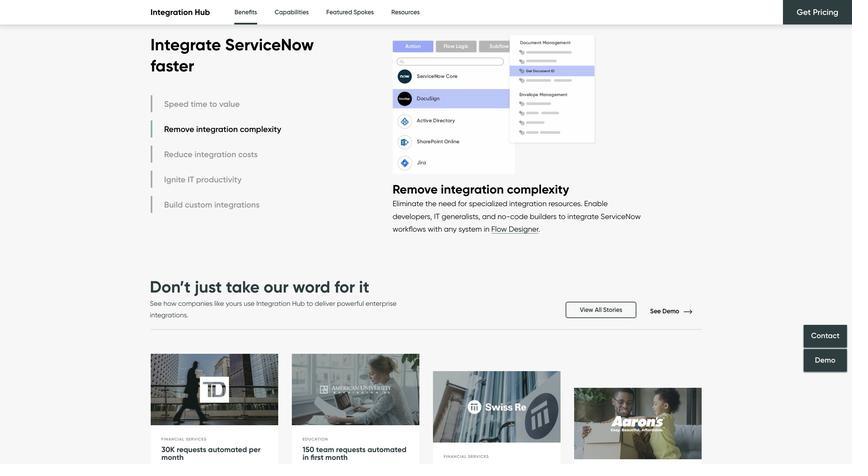 Task type: vqa. For each thing, say whether or not it's contained in the screenshot.
topmost your
no



Task type: locate. For each thing, give the bounding box(es) containing it.
2 month from the left
[[326, 453, 348, 462]]

and
[[483, 212, 496, 221]]

specialized
[[469, 199, 508, 208]]

complexity up costs
[[240, 124, 281, 134]]

deliver
[[315, 299, 336, 308]]

integration
[[196, 124, 238, 134], [195, 149, 236, 159], [441, 182, 504, 197], [510, 199, 547, 208]]

requests right the 30k
[[177, 445, 206, 454]]

eliminate
[[393, 199, 424, 208]]

time
[[191, 99, 208, 109]]

0 vertical spatial for
[[458, 199, 468, 208]]

get pricing link
[[784, 0, 853, 25]]

need
[[439, 199, 457, 208]]

integration down the remove integration complexity link at the top of the page
[[195, 149, 236, 159]]

1 vertical spatial integration
[[256, 299, 291, 308]]

for up generalists,
[[458, 199, 468, 208]]

to down resources.
[[559, 212, 566, 221]]

see inside don't just take our word for it see how companies like yours use integration hub to deliver powerful enterprise integrations.
[[150, 299, 162, 308]]

all
[[595, 306, 602, 314]]

month inside 150 team requests automated in first month
[[326, 453, 348, 462]]

generalists,
[[442, 212, 481, 221]]

in left first
[[303, 453, 309, 462]]

hub
[[195, 7, 210, 17], [292, 299, 305, 308]]

integration
[[151, 7, 193, 17], [256, 299, 291, 308]]

with
[[428, 225, 443, 234]]

speed time to value link
[[151, 95, 283, 112]]

resources link
[[392, 0, 420, 25]]

custom
[[185, 200, 212, 210]]

0 horizontal spatial requests
[[177, 445, 206, 454]]

integration down speed time to value link
[[196, 124, 238, 134]]

1 horizontal spatial in
[[484, 225, 490, 234]]

0 horizontal spatial see
[[150, 299, 162, 308]]

1 month from the left
[[162, 453, 184, 462]]

1 vertical spatial complexity
[[507, 182, 570, 197]]

remove
[[164, 124, 194, 134], [393, 182, 438, 197]]

pricing
[[814, 7, 839, 17]]

1 horizontal spatial requests
[[336, 445, 366, 454]]

complexity up the builders
[[507, 182, 570, 197]]

0 vertical spatial to
[[210, 99, 217, 109]]

1 horizontal spatial complexity
[[507, 182, 570, 197]]

to
[[210, 99, 217, 109], [559, 212, 566, 221], [307, 299, 313, 308]]

designer
[[509, 225, 539, 234]]

requests right team
[[336, 445, 366, 454]]

2 vertical spatial to
[[307, 299, 313, 308]]

per
[[249, 445, 261, 454]]

1 vertical spatial it
[[434, 212, 440, 221]]

yours
[[226, 299, 242, 308]]

demo inside demo link
[[816, 356, 836, 365]]

build
[[164, 200, 183, 210]]

speed time to value
[[164, 99, 240, 109]]

requests inside 30k requests automated per month
[[177, 445, 206, 454]]

featured
[[327, 9, 352, 16]]

0 vertical spatial hub
[[195, 7, 210, 17]]

in left flow
[[484, 225, 490, 234]]

1 vertical spatial to
[[559, 212, 566, 221]]

month
[[162, 453, 184, 462], [326, 453, 348, 462]]

remove up reduce
[[164, 124, 194, 134]]

1 automated from the left
[[208, 445, 247, 454]]

enterprise
[[366, 299, 397, 308]]

complexity
[[240, 124, 281, 134], [507, 182, 570, 197]]

1 horizontal spatial it
[[434, 212, 440, 221]]

demo
[[663, 308, 680, 315], [816, 356, 836, 365]]

30k requests automated per month
[[162, 445, 261, 462]]

1 horizontal spatial remove
[[393, 182, 438, 197]]

0 horizontal spatial for
[[335, 277, 355, 297]]

for up powerful
[[335, 277, 355, 297]]

see demo link
[[651, 308, 703, 315]]

0 vertical spatial complexity
[[240, 124, 281, 134]]

requests inside 150 team requests automated in first month
[[336, 445, 366, 454]]

servicenow inside integrate servicenow faster
[[225, 34, 314, 55]]

1 horizontal spatial see
[[651, 308, 662, 315]]

view all stories
[[580, 306, 623, 314]]

integration hub
[[151, 7, 210, 17]]

remove integration complexity down speed time to value link
[[164, 124, 281, 134]]

ignite it productivity link
[[151, 171, 283, 188]]

integrate
[[151, 34, 221, 55]]

it up with
[[434, 212, 440, 221]]

aaron's strengthens customer focus and grows revenue image
[[575, 388, 702, 460]]

it right ignite
[[188, 175, 194, 184]]

to right time
[[210, 99, 217, 109]]

30k
[[162, 445, 175, 454]]

remove integration complexity
[[164, 124, 281, 134], [393, 182, 570, 197]]

0 horizontal spatial in
[[303, 453, 309, 462]]

1 horizontal spatial remove integration complexity
[[393, 182, 570, 197]]

to left deliver
[[307, 299, 313, 308]]

150 team requests automated in first month
[[303, 445, 407, 462]]

to inside eliminate the need for specialized integration resources. enable developers, it generalists, and no-code builders to integrate servicenow workflows with any system in
[[559, 212, 566, 221]]

2 requests from the left
[[336, 445, 366, 454]]

speed
[[164, 99, 189, 109]]

0 horizontal spatial servicenow
[[225, 34, 314, 55]]

2 automated from the left
[[368, 445, 407, 454]]

1 horizontal spatial demo
[[816, 356, 836, 365]]

integration up code
[[510, 199, 547, 208]]

hub inside don't just take our word for it see how companies like yours use integration hub to deliver powerful enterprise integrations.
[[292, 299, 305, 308]]

1 vertical spatial for
[[335, 277, 355, 297]]

system
[[459, 225, 482, 234]]

1 horizontal spatial to
[[307, 299, 313, 308]]

0 vertical spatial demo
[[663, 308, 680, 315]]

for inside eliminate the need for specialized integration resources. enable developers, it generalists, and no-code builders to integrate servicenow workflows with any system in
[[458, 199, 468, 208]]

integrate
[[568, 212, 599, 221]]

0 horizontal spatial to
[[210, 99, 217, 109]]

for inside don't just take our word for it see how companies like yours use integration hub to deliver powerful enterprise integrations.
[[335, 277, 355, 297]]

integrate servicenow faster
[[151, 34, 314, 76]]

for
[[458, 199, 468, 208], [335, 277, 355, 297]]

to inside don't just take our word for it see how companies like yours use integration hub to deliver powerful enterprise integrations.
[[307, 299, 313, 308]]

featured spokes link
[[327, 0, 374, 25]]

2 horizontal spatial to
[[559, 212, 566, 221]]

word
[[293, 277, 331, 297]]

view all stories link
[[566, 302, 637, 318]]

productivity
[[196, 175, 242, 184]]

0 vertical spatial servicenow
[[225, 34, 314, 55]]

eliminate the need for specialized integration resources. enable developers, it generalists, and no-code builders to integrate servicenow workflows with any system in
[[393, 199, 641, 234]]

0 vertical spatial it
[[188, 175, 194, 184]]

builders
[[530, 212, 557, 221]]

demo link
[[804, 349, 848, 372]]

integration inside eliminate the need for specialized integration resources. enable developers, it generalists, and no-code builders to integrate servicenow workflows with any system in
[[510, 199, 547, 208]]

1 vertical spatial servicenow
[[601, 212, 641, 221]]

powerful
[[337, 299, 364, 308]]

remove integration complexity link
[[151, 121, 283, 138]]

get pricing
[[797, 7, 839, 17]]

1 horizontal spatial automated
[[368, 445, 407, 454]]

0 horizontal spatial month
[[162, 453, 184, 462]]

0 horizontal spatial integration
[[151, 7, 193, 17]]

in
[[484, 225, 490, 234], [303, 453, 309, 462]]

1 horizontal spatial integration
[[256, 299, 291, 308]]

american university keeps education going image
[[292, 354, 420, 426]]

automated
[[208, 445, 247, 454], [368, 445, 407, 454]]

contact link
[[804, 325, 848, 348]]

flow designer link
[[492, 225, 539, 234]]

remove integration complexity up specialized
[[393, 182, 570, 197]]

see
[[150, 299, 162, 308], [651, 308, 662, 315]]

0 vertical spatial remove integration complexity
[[164, 124, 281, 134]]

1 vertical spatial demo
[[816, 356, 836, 365]]

0 horizontal spatial automated
[[208, 445, 247, 454]]

1 horizontal spatial hub
[[292, 299, 305, 308]]

faster
[[151, 55, 194, 76]]

1 horizontal spatial month
[[326, 453, 348, 462]]

build custom integrations
[[164, 200, 260, 210]]

integrations
[[214, 200, 260, 210]]

1 vertical spatial hub
[[292, 299, 305, 308]]

1 vertical spatial remove
[[393, 182, 438, 197]]

it
[[188, 175, 194, 184], [434, 212, 440, 221]]

1 vertical spatial in
[[303, 453, 309, 462]]

servicenow
[[225, 34, 314, 55], [601, 212, 641, 221]]

requests
[[177, 445, 206, 454], [336, 445, 366, 454]]

1 requests from the left
[[177, 445, 206, 454]]

150
[[303, 445, 315, 454]]

1 horizontal spatial for
[[458, 199, 468, 208]]

0 vertical spatial remove
[[164, 124, 194, 134]]

ignite it productivity
[[164, 175, 242, 184]]

remove up "eliminate"
[[393, 182, 438, 197]]

integration hub is built into flow designer image
[[393, 26, 646, 182]]

0 horizontal spatial demo
[[663, 308, 680, 315]]

just
[[195, 277, 222, 297]]

0 vertical spatial in
[[484, 225, 490, 234]]

1 horizontal spatial servicenow
[[601, 212, 641, 221]]



Task type: describe. For each thing, give the bounding box(es) containing it.
flow
[[492, 225, 507, 234]]

stories
[[604, 306, 623, 314]]

capabilities link
[[275, 0, 309, 25]]

reduce integration costs link
[[151, 146, 283, 163]]

0 horizontal spatial complexity
[[240, 124, 281, 134]]

ignite
[[164, 175, 186, 184]]

use
[[244, 299, 255, 308]]

0 horizontal spatial remove
[[164, 124, 194, 134]]

td bank completes 30k requests a month with self-service image
[[151, 354, 278, 426]]

it inside eliminate the need for specialized integration resources. enable developers, it generalists, and no-code builders to integrate servicenow workflows with any system in
[[434, 212, 440, 221]]

any
[[444, 225, 457, 234]]

don't
[[150, 277, 191, 297]]

featured spokes
[[327, 9, 374, 16]]

workflows
[[393, 225, 426, 234]]

integration up specialized
[[441, 182, 504, 197]]

.
[[539, 225, 541, 234]]

team
[[316, 445, 334, 454]]

view
[[580, 306, 594, 314]]

integration inside don't just take our word for it see how companies like yours use integration hub to deliver powerful enterprise integrations.
[[256, 299, 291, 308]]

like
[[214, 299, 224, 308]]

month inside 30k requests automated per month
[[162, 453, 184, 462]]

0 horizontal spatial hub
[[195, 7, 210, 17]]

contact
[[812, 331, 840, 341]]

first
[[311, 453, 324, 462]]

servicenow inside eliminate the need for specialized integration resources. enable developers, it generalists, and no-code builders to integrate servicenow workflows with any system in
[[601, 212, 641, 221]]

in inside eliminate the need for specialized integration resources. enable developers, it generalists, and no-code builders to integrate servicenow workflows with any system in
[[484, 225, 490, 234]]

build custom integrations link
[[151, 196, 283, 213]]

value
[[219, 99, 240, 109]]

0 vertical spatial integration
[[151, 7, 193, 17]]

benefits link
[[235, 0, 257, 27]]

resources
[[392, 9, 420, 16]]

benefits
[[235, 9, 257, 16]]

developers,
[[393, 212, 433, 221]]

automated inside 30k requests automated per month
[[208, 445, 247, 454]]

enable
[[585, 199, 608, 208]]

capabilities
[[275, 9, 309, 16]]

0 horizontal spatial it
[[188, 175, 194, 184]]

reduce
[[164, 149, 193, 159]]

0 horizontal spatial remove integration complexity
[[164, 124, 281, 134]]

to for word
[[307, 299, 313, 308]]

integration inside "link"
[[195, 149, 236, 159]]

take
[[226, 277, 260, 297]]

get
[[797, 7, 812, 17]]

costs
[[238, 149, 258, 159]]

it
[[359, 277, 370, 297]]

to for specialized
[[559, 212, 566, 221]]

our
[[264, 277, 289, 297]]

flow designer .
[[492, 225, 541, 234]]

companies
[[178, 299, 213, 308]]

resources.
[[549, 199, 583, 208]]

swiss re trailblazes cross-enterprise digital workflows image
[[433, 371, 561, 443]]

reduce integration costs
[[164, 149, 258, 159]]

don't just take our word for it see how companies like yours use integration hub to deliver powerful enterprise integrations.
[[150, 277, 397, 319]]

spokes
[[354, 9, 374, 16]]

in inside 150 team requests automated in first month
[[303, 453, 309, 462]]

code
[[511, 212, 528, 221]]

1 vertical spatial remove integration complexity
[[393, 182, 570, 197]]

no-
[[498, 212, 511, 221]]

automated inside 150 team requests automated in first month
[[368, 445, 407, 454]]

see demo
[[651, 308, 681, 315]]

integrations.
[[150, 311, 189, 319]]

how
[[164, 299, 177, 308]]

the
[[426, 199, 437, 208]]



